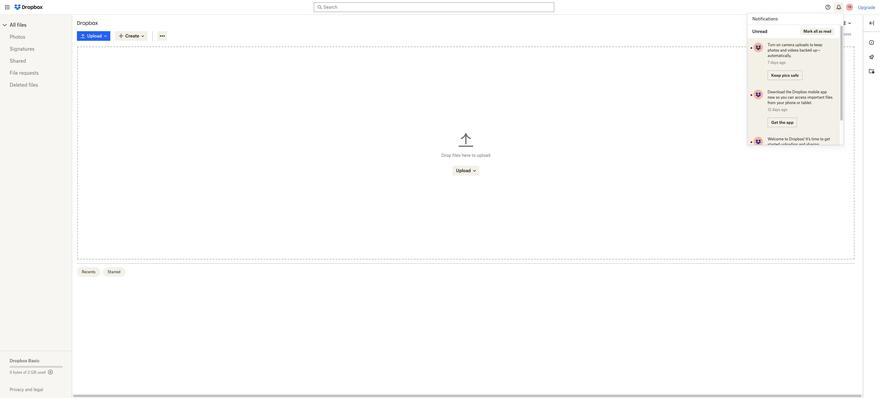Task type: describe. For each thing, give the bounding box(es) containing it.
it's
[[806, 137, 811, 142]]

dropbox for dropbox basic
[[10, 359, 27, 364]]

welcome to dropbox! it's time to get started uploading and sharing.
[[768, 137, 830, 147]]

used
[[37, 371, 46, 375]]

uploads
[[795, 43, 809, 47]]

your
[[777, 101, 784, 105]]

0 bytes of 2 gb used
[[10, 371, 46, 375]]

app inside button
[[787, 120, 794, 125]]

open pinned items image
[[868, 54, 875, 61]]

download the dropbox mobile app now so you can access important files from your phone or tablet. button
[[768, 90, 833, 106]]

mark all as read
[[804, 29, 832, 34]]

gb
[[31, 371, 36, 375]]

all
[[814, 29, 818, 34]]

open details pane image
[[868, 20, 875, 27]]

global header element
[[0, 0, 880, 15]]

and inside turn on camera uploads to keep photos and videos backed up— automatically. 7 days ago
[[780, 48, 787, 53]]

turn
[[768, 43, 776, 47]]

safe
[[791, 73, 799, 78]]

dropbox for dropbox
[[77, 20, 98, 26]]

ago inside turn on camera uploads to keep photos and videos backed up— automatically. 7 days ago
[[780, 60, 786, 65]]

started
[[768, 142, 780, 147]]

privacy and legal link
[[10, 388, 72, 393]]

now
[[768, 95, 775, 100]]

upgrade
[[858, 5, 875, 10]]

have
[[831, 32, 839, 36]]

phone
[[785, 101, 796, 105]]

only you have access
[[815, 32, 851, 36]]

files for deleted files
[[29, 82, 38, 88]]

the for get
[[779, 120, 786, 125]]

automatically.
[[768, 54, 792, 58]]

recents
[[82, 270, 95, 275]]

welcome to dropbox! it's time to get started uploading and sharing. link
[[748, 133, 839, 174]]

get the app
[[771, 120, 794, 125]]

to inside turn on camera uploads to keep photos and videos backed up— automatically. 7 days ago
[[810, 43, 813, 47]]

to left get
[[820, 137, 824, 142]]

deleted files link
[[10, 79, 63, 91]]

basic
[[28, 359, 40, 364]]

keep
[[771, 73, 781, 78]]

dropbox logo - go to the homepage image
[[12, 2, 45, 12]]

drop
[[441, 153, 451, 158]]

files for drop files here to upload
[[452, 153, 461, 158]]

deleted files
[[10, 82, 38, 88]]

unread
[[752, 29, 768, 34]]

privacy and legal
[[10, 388, 43, 393]]

photos
[[10, 34, 25, 40]]

the for download
[[786, 90, 792, 94]]

days inside turn on camera uploads to keep photos and videos backed up— automatically. 7 days ago
[[771, 60, 779, 65]]

notifications
[[752, 16, 778, 21]]

download the dropbox mobile app now so you can access important files from your phone or tablet. 12 days ago
[[768, 90, 833, 112]]

keep pics safe
[[771, 73, 799, 78]]

starred button
[[103, 268, 125, 277]]

bytes
[[13, 371, 22, 375]]

download
[[768, 90, 785, 94]]

on
[[777, 43, 781, 47]]

file
[[10, 70, 18, 76]]

0 vertical spatial access
[[840, 32, 851, 36]]

get more space image
[[47, 369, 54, 377]]

all files link
[[10, 20, 72, 30]]

videos
[[788, 48, 799, 53]]

time
[[812, 137, 819, 142]]

1 horizontal spatial you
[[824, 32, 830, 36]]

camera
[[782, 43, 794, 47]]

turn on camera uploads to keep photos and videos backed up— automatically. 7 days ago
[[768, 43, 822, 65]]

get
[[771, 120, 778, 125]]



Task type: vqa. For each thing, say whether or not it's contained in the screenshot.
the top ago
yes



Task type: locate. For each thing, give the bounding box(es) containing it.
1 vertical spatial ago
[[781, 108, 788, 112]]

upgrade link
[[858, 5, 875, 10]]

backed
[[800, 48, 812, 53]]

files for all files
[[17, 22, 27, 28]]

deleted
[[10, 82, 27, 88]]

access inside download the dropbox mobile app now so you can access important files from your phone or tablet. 12 days ago
[[795, 95, 807, 100]]

1 horizontal spatial dropbox
[[77, 20, 98, 26]]

2 vertical spatial dropbox
[[10, 359, 27, 364]]

1 vertical spatial days
[[773, 108, 780, 112]]

starred
[[108, 270, 120, 275]]

to left keep
[[810, 43, 813, 47]]

up—
[[813, 48, 821, 53]]

days right 12
[[773, 108, 780, 112]]

days right the 7
[[771, 60, 779, 65]]

1 horizontal spatial access
[[840, 32, 851, 36]]

you right so
[[781, 95, 787, 100]]

files inside download the dropbox mobile app now so you can access important files from your phone or tablet. 12 days ago
[[826, 95, 833, 100]]

1 horizontal spatial app
[[821, 90, 827, 94]]

get
[[825, 137, 830, 142]]

shared
[[10, 58, 26, 64]]

ago inside download the dropbox mobile app now so you can access important files from your phone or tablet. 12 days ago
[[781, 108, 788, 112]]

the
[[786, 90, 792, 94], [779, 120, 786, 125]]

mark
[[804, 29, 813, 34]]

ago
[[780, 60, 786, 65], [781, 108, 788, 112]]

dropbox!
[[789, 137, 805, 142]]

1 horizontal spatial the
[[786, 90, 792, 94]]

0 vertical spatial and
[[780, 48, 787, 53]]

files
[[17, 22, 27, 28], [29, 82, 38, 88], [826, 95, 833, 100], [452, 153, 461, 158]]

files down file requests link
[[29, 82, 38, 88]]

to right here
[[472, 153, 476, 158]]

0 vertical spatial ago
[[780, 60, 786, 65]]

you inside download the dropbox mobile app now so you can access important files from your phone or tablet. 12 days ago
[[781, 95, 787, 100]]

dropbox basic
[[10, 359, 40, 364]]

app right get on the top right of page
[[787, 120, 794, 125]]

sharing.
[[806, 142, 820, 147]]

and up automatically.
[[780, 48, 787, 53]]

pics
[[782, 73, 790, 78]]

to up uploading
[[785, 137, 788, 142]]

the right get on the top right of page
[[779, 120, 786, 125]]

app inside download the dropbox mobile app now so you can access important files from your phone or tablet. 12 days ago
[[821, 90, 827, 94]]

1 vertical spatial access
[[795, 95, 807, 100]]

the up can
[[786, 90, 792, 94]]

all
[[10, 22, 16, 28]]

requests
[[19, 70, 39, 76]]

only
[[815, 32, 823, 36]]

1 horizontal spatial and
[[780, 48, 787, 53]]

legal
[[34, 388, 43, 393]]

0 horizontal spatial and
[[25, 388, 32, 393]]

mark all as read button
[[801, 28, 835, 35]]

shared link
[[10, 55, 63, 67]]

you
[[824, 32, 830, 36], [781, 95, 787, 100]]

0 horizontal spatial dropbox
[[10, 359, 27, 364]]

0
[[10, 371, 12, 375]]

mobile
[[808, 90, 820, 94]]

ago down automatically.
[[780, 60, 786, 65]]

dropbox inside download the dropbox mobile app now so you can access important files from your phone or tablet. 12 days ago
[[793, 90, 807, 94]]

or
[[797, 101, 800, 105]]

uploading
[[781, 142, 798, 147]]

2
[[28, 371, 30, 375]]

here
[[462, 153, 471, 158]]

keep
[[814, 43, 822, 47]]

dropbox
[[77, 20, 98, 26], [793, 90, 807, 94], [10, 359, 27, 364]]

1 vertical spatial dropbox
[[793, 90, 807, 94]]

from
[[768, 101, 776, 105]]

days inside download the dropbox mobile app now so you can access important files from your phone or tablet. 12 days ago
[[773, 108, 780, 112]]

photos
[[768, 48, 779, 53]]

0 horizontal spatial the
[[779, 120, 786, 125]]

7
[[768, 60, 770, 65]]

and left legal
[[25, 388, 32, 393]]

app
[[821, 90, 827, 94], [787, 120, 794, 125]]

welcome
[[768, 137, 784, 142]]

upload
[[477, 153, 490, 158]]

files right all
[[17, 22, 27, 28]]

12
[[768, 108, 772, 112]]

drop files here to upload
[[441, 153, 490, 158]]

read
[[824, 29, 832, 34]]

files right important
[[826, 95, 833, 100]]

get the app button
[[768, 118, 797, 127]]

2 horizontal spatial dropbox
[[793, 90, 807, 94]]

tablet.
[[801, 101, 812, 105]]

recents button
[[77, 268, 100, 277]]

can
[[788, 95, 794, 100]]

important
[[808, 95, 825, 100]]

0 horizontal spatial app
[[787, 120, 794, 125]]

access right have
[[840, 32, 851, 36]]

0 vertical spatial days
[[771, 60, 779, 65]]

privacy
[[10, 388, 24, 393]]

access
[[840, 32, 851, 36], [795, 95, 807, 100]]

1 vertical spatial the
[[779, 120, 786, 125]]

signatures link
[[10, 43, 63, 55]]

open activity image
[[868, 68, 875, 75]]

2 vertical spatial and
[[25, 388, 32, 393]]

file requests link
[[10, 67, 63, 79]]

0 horizontal spatial you
[[781, 95, 787, 100]]

ago down your
[[781, 108, 788, 112]]

the inside button
[[779, 120, 786, 125]]

0 horizontal spatial access
[[795, 95, 807, 100]]

0 vertical spatial dropbox
[[77, 20, 98, 26]]

turn on camera uploads to keep photos and videos backed up— automatically. button
[[768, 42, 833, 59]]

of
[[23, 371, 27, 375]]

and inside welcome to dropbox! it's time to get started uploading and sharing.
[[799, 142, 805, 147]]

1 vertical spatial you
[[781, 95, 787, 100]]

you right the as
[[824, 32, 830, 36]]

files left here
[[452, 153, 461, 158]]

as
[[819, 29, 823, 34]]

days
[[771, 60, 779, 65], [773, 108, 780, 112]]

access up the or
[[795, 95, 807, 100]]

so
[[776, 95, 780, 100]]

keep pics safe button
[[768, 71, 803, 80]]

0 vertical spatial the
[[786, 90, 792, 94]]

0 vertical spatial you
[[824, 32, 830, 36]]

signatures
[[10, 46, 35, 52]]

app up important
[[821, 90, 827, 94]]

all files
[[10, 22, 27, 28]]

1 vertical spatial app
[[787, 120, 794, 125]]

and
[[780, 48, 787, 53], [799, 142, 805, 147], [25, 388, 32, 393]]

file requests
[[10, 70, 39, 76]]

2 horizontal spatial and
[[799, 142, 805, 147]]

and down dropbox!
[[799, 142, 805, 147]]

to
[[810, 43, 813, 47], [785, 137, 788, 142], [820, 137, 824, 142], [472, 153, 476, 158]]

0 vertical spatial app
[[821, 90, 827, 94]]

open information panel image
[[868, 39, 875, 46]]

1 vertical spatial and
[[799, 142, 805, 147]]

photos link
[[10, 31, 63, 43]]

the inside download the dropbox mobile app now so you can access important files from your phone or tablet. 12 days ago
[[786, 90, 792, 94]]



